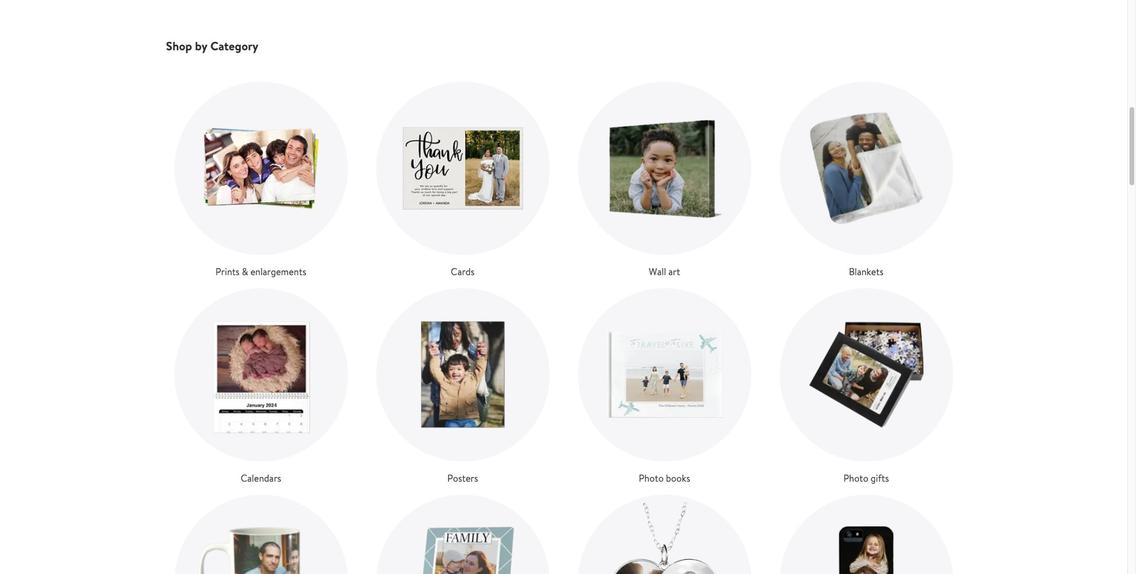 Task type: locate. For each thing, give the bounding box(es) containing it.
photo books link
[[578, 288, 752, 485]]

photo left books
[[639, 472, 664, 485]]

photo
[[639, 472, 664, 485], [844, 472, 869, 485]]

prints & enlargements image
[[174, 82, 348, 255]]

&
[[242, 265, 248, 278]]

prints
[[216, 265, 240, 278]]

wall art link
[[578, 82, 752, 279]]

books
[[666, 472, 690, 485]]

category
[[210, 38, 259, 54]]

posters
[[448, 472, 478, 485]]

blankets link
[[780, 82, 953, 279]]

by
[[195, 38, 208, 54]]

photo left gifts
[[844, 472, 869, 485]]

photo books image
[[578, 288, 752, 462]]

1 photo from the left
[[639, 472, 664, 485]]

wall art image
[[578, 82, 752, 255]]

desk art image
[[376, 495, 550, 574]]

photo gifts
[[844, 472, 889, 485]]

2 photo from the left
[[844, 472, 869, 485]]

shop by category
[[166, 38, 259, 54]]

blankets image
[[780, 82, 953, 255]]

1 horizontal spatial photo
[[844, 472, 869, 485]]

wall
[[649, 265, 667, 278]]

0 horizontal spatial photo
[[639, 472, 664, 485]]

photo gifts image
[[780, 288, 953, 462]]

mugs and drinkware image
[[174, 495, 348, 574]]



Task type: vqa. For each thing, say whether or not it's contained in the screenshot.
$12.96
no



Task type: describe. For each thing, give the bounding box(es) containing it.
office accessories image
[[780, 495, 953, 574]]

photo gifts link
[[780, 288, 953, 485]]

calendars link
[[174, 288, 348, 485]]

blankets
[[849, 265, 884, 278]]

prints & enlargements
[[216, 265, 306, 278]]

posters image
[[376, 288, 550, 462]]

shop
[[166, 38, 192, 54]]

calendars
[[241, 472, 281, 485]]

photo for photo books
[[639, 472, 664, 485]]

jewelry image
[[578, 495, 752, 574]]

cards link
[[376, 82, 550, 279]]

photo books
[[639, 472, 690, 485]]

gifts
[[871, 472, 889, 485]]

cards
[[451, 265, 475, 278]]

posters link
[[376, 288, 550, 485]]

enlargements
[[250, 265, 306, 278]]

calendars image
[[174, 288, 348, 462]]

cards image
[[376, 82, 550, 255]]

art
[[669, 265, 680, 278]]

wall art
[[649, 265, 680, 278]]

photo for photo gifts
[[844, 472, 869, 485]]

prints & enlargements link
[[174, 82, 348, 279]]



